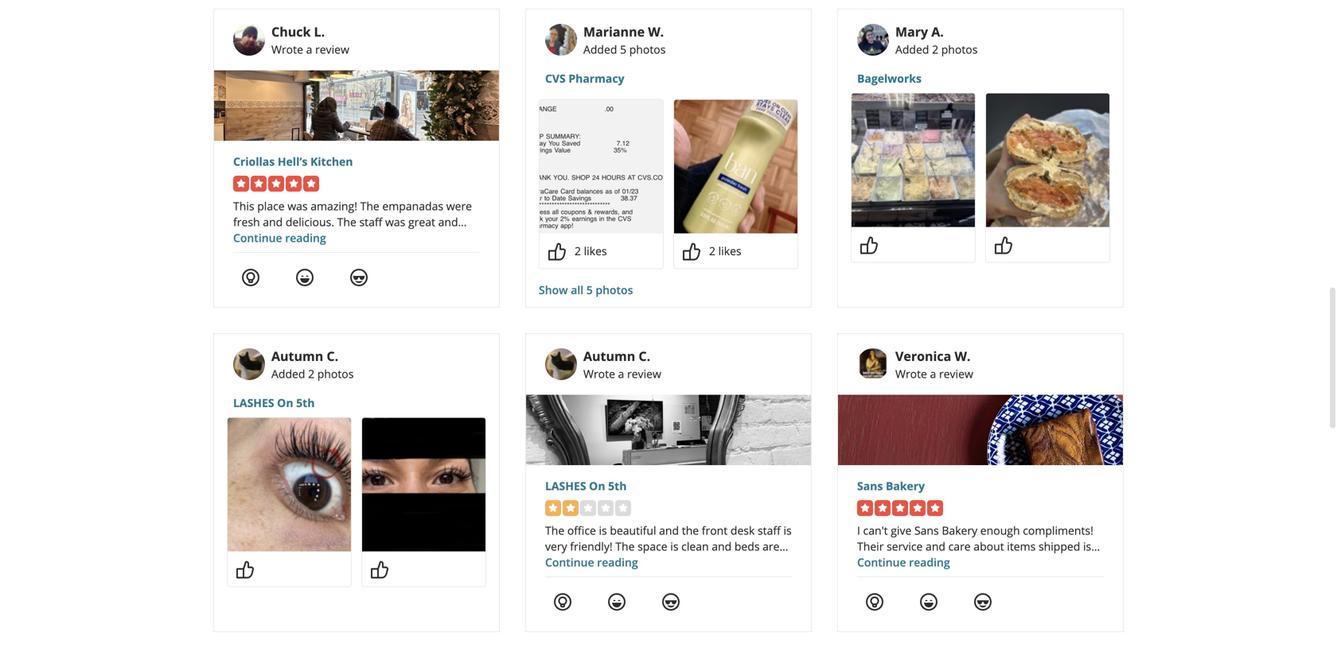 Task type: describe. For each thing, give the bounding box(es) containing it.
bakery
[[886, 479, 925, 494]]

wrote for chuck l.
[[271, 42, 303, 57]]

chuck l. link
[[271, 23, 325, 40]]

continue for autumn
[[545, 555, 594, 570]]

chuck l. wrote a review
[[271, 23, 349, 57]]

1 vertical spatial on
[[589, 479, 605, 494]]

veronica
[[896, 348, 951, 365]]

photos inside dropdown button
[[596, 283, 633, 298]]

5 star rating image for chuck l.
[[233, 176, 319, 192]]

a for veronica
[[930, 367, 936, 382]]

show all 5 photos
[[539, 283, 633, 298]]

wrote for veronica w.
[[896, 367, 927, 382]]

w. for marianne w.
[[648, 23, 664, 40]]

show all 5 photos button
[[539, 282, 633, 298]]

24 funny v2 image for autumn
[[607, 593, 626, 612]]

mary a. link
[[896, 23, 944, 40]]

0 horizontal spatial lashes on 5th
[[233, 396, 315, 411]]

24 cool v2 image
[[661, 593, 681, 612]]

sans bakery link
[[857, 478, 1104, 494]]

bagelworks
[[857, 71, 922, 86]]

5 inside dropdown button
[[586, 283, 593, 298]]

photo of marianne w. image
[[545, 24, 577, 56]]

criollas
[[233, 154, 275, 169]]

added for autumn
[[271, 367, 305, 382]]

criollas hell's kitchen link
[[233, 154, 480, 170]]

l.
[[314, 23, 325, 40]]

marianne
[[583, 23, 645, 40]]

c. for autumn c. wrote a review
[[639, 348, 650, 365]]

mary
[[896, 23, 928, 40]]

continue reading button for veronica
[[857, 555, 950, 570]]

cvs pharmacy link
[[545, 70, 792, 86]]

a.
[[932, 23, 944, 40]]

like feed item image for a.
[[994, 236, 1013, 255]]

continue reading for autumn
[[545, 555, 638, 570]]

1 horizontal spatial lashes on 5th link
[[545, 478, 792, 494]]

photos for w.
[[629, 42, 666, 57]]

24 useful v2 image for autumn c.
[[553, 593, 572, 612]]

a for autumn
[[618, 367, 624, 382]]

photos for a.
[[941, 42, 978, 57]]

sans bakery
[[857, 479, 925, 494]]

2 inside autumn c. added 2 photos
[[308, 367, 315, 382]]

pharmacy
[[569, 71, 625, 86]]

veronica w. wrote a review
[[896, 348, 973, 382]]

hell's
[[278, 154, 308, 169]]

photos for c.
[[317, 367, 354, 382]]

0 vertical spatial 5th
[[296, 396, 315, 411]]

reading for veronica
[[909, 555, 950, 570]]



Task type: vqa. For each thing, say whether or not it's contained in the screenshot.
group
no



Task type: locate. For each thing, give the bounding box(es) containing it.
0 horizontal spatial reading
[[285, 230, 326, 246]]

1 horizontal spatial 24 useful v2 image
[[553, 593, 572, 612]]

0 horizontal spatial continue reading
[[233, 230, 326, 246]]

1 horizontal spatial a
[[618, 367, 624, 382]]

24 useful v2 image
[[241, 268, 260, 287], [553, 593, 572, 612]]

like feed item image for c.
[[370, 561, 389, 580]]

chuck
[[271, 23, 311, 40]]

c. inside autumn c. wrote a review
[[639, 348, 650, 365]]

continue reading button
[[233, 230, 326, 246], [545, 555, 638, 570], [857, 555, 950, 570]]

0 horizontal spatial 5th
[[296, 396, 315, 411]]

review inside veronica w. wrote a review
[[939, 367, 973, 382]]

2 likes from the left
[[719, 244, 742, 259]]

wrote inside veronica w. wrote a review
[[896, 367, 927, 382]]

0 vertical spatial 5
[[620, 42, 627, 57]]

continue up 24 useful v2 icon
[[857, 555, 906, 570]]

0 horizontal spatial autumn
[[271, 348, 323, 365]]

24 useful v2 image for chuck l.
[[241, 268, 260, 287]]

1 vertical spatial 24 funny v2 image
[[607, 593, 626, 612]]

1 vertical spatial lashes on 5th
[[545, 479, 627, 494]]

2 autumn from the left
[[583, 348, 635, 365]]

like feed item image
[[994, 236, 1013, 255], [370, 561, 389, 580]]

reading for chuck
[[285, 230, 326, 246]]

1 horizontal spatial continue reading button
[[545, 555, 638, 570]]

0 vertical spatial 24 useful v2 image
[[241, 268, 260, 287]]

1 vertical spatial lashes on 5th link
[[545, 478, 792, 494]]

wrote
[[271, 42, 303, 57], [583, 367, 615, 382], [896, 367, 927, 382]]

2 horizontal spatial review
[[939, 367, 973, 382]]

autumn
[[271, 348, 323, 365], [583, 348, 635, 365]]

2 horizontal spatial reading
[[909, 555, 950, 570]]

continue reading up 24 funny v2 image
[[857, 555, 950, 570]]

1 horizontal spatial added
[[583, 42, 617, 57]]

a
[[306, 42, 312, 57], [618, 367, 624, 382], [930, 367, 936, 382]]

w. right veronica
[[955, 348, 971, 365]]

2 horizontal spatial added
[[896, 42, 929, 57]]

0 horizontal spatial 5 star rating image
[[233, 176, 319, 192]]

2 autumn c. link from the left
[[583, 348, 650, 365]]

0 horizontal spatial wrote
[[271, 42, 303, 57]]

1 horizontal spatial 5th
[[608, 479, 627, 494]]

reading up 24 funny v2 image
[[909, 555, 950, 570]]

photo of autumn c. image for autumn c. wrote a review
[[545, 349, 577, 381]]

1 horizontal spatial review
[[627, 367, 661, 382]]

c. for autumn c. added 2 photos
[[327, 348, 338, 365]]

all
[[571, 283, 584, 298]]

1 vertical spatial lashes
[[545, 479, 586, 494]]

c. inside autumn c. added 2 photos
[[327, 348, 338, 365]]

1 autumn from the left
[[271, 348, 323, 365]]

0 horizontal spatial 24 cool v2 image
[[349, 268, 369, 287]]

w.
[[648, 23, 664, 40], [955, 348, 971, 365]]

continue for veronica
[[857, 555, 906, 570]]

1 photo of autumn c. image from the left
[[233, 349, 265, 381]]

on
[[277, 396, 293, 411], [589, 479, 605, 494]]

photo of autumn c. image left autumn c. wrote a review
[[545, 349, 577, 381]]

c.
[[327, 348, 338, 365], [639, 348, 650, 365]]

24 cool v2 image for veronica w.
[[974, 593, 993, 612]]

photos
[[629, 42, 666, 57], [941, 42, 978, 57], [596, 283, 633, 298], [317, 367, 354, 382]]

wrote for autumn c.
[[583, 367, 615, 382]]

review inside autumn c. wrote a review
[[627, 367, 661, 382]]

a inside autumn c. wrote a review
[[618, 367, 624, 382]]

1 horizontal spatial 2 likes
[[709, 244, 742, 259]]

reading down 2 star rating 'image'
[[597, 555, 638, 570]]

5 star rating image down hell's
[[233, 176, 319, 192]]

veronica w. link
[[896, 348, 971, 365]]

w. inside marianne w. added 5 photos
[[648, 23, 664, 40]]

2 c. from the left
[[639, 348, 650, 365]]

autumn for autumn c. wrote a review
[[583, 348, 635, 365]]

0 horizontal spatial review
[[315, 42, 349, 57]]

added for mary
[[896, 42, 929, 57]]

0 vertical spatial lashes on 5th link
[[233, 395, 480, 411]]

1 horizontal spatial on
[[589, 479, 605, 494]]

1 vertical spatial 5
[[586, 283, 593, 298]]

0 horizontal spatial continue reading button
[[233, 230, 326, 246]]

autumn c. link for autumn c. added 2 photos
[[271, 348, 338, 365]]

5 star rating image
[[233, 176, 319, 192], [857, 501, 943, 517]]

lashes on 5th link
[[233, 395, 480, 411], [545, 478, 792, 494]]

cvs pharmacy
[[545, 71, 625, 86]]

photos inside marianne w. added 5 photos
[[629, 42, 666, 57]]

1 horizontal spatial 5 star rating image
[[857, 501, 943, 517]]

1 c. from the left
[[327, 348, 338, 365]]

continue reading button up 24 funny v2 image
[[857, 555, 950, 570]]

1 vertical spatial like feed item image
[[370, 561, 389, 580]]

24 cool v2 image
[[349, 268, 369, 287], [974, 593, 993, 612]]

0 vertical spatial like feed item image
[[994, 236, 1013, 255]]

marianne w. link
[[583, 23, 664, 40]]

1 horizontal spatial photo of autumn c. image
[[545, 349, 577, 381]]

continue down criollas
[[233, 230, 282, 246]]

0 vertical spatial lashes on 5th
[[233, 396, 315, 411]]

1 horizontal spatial 24 funny v2 image
[[607, 593, 626, 612]]

0 horizontal spatial added
[[271, 367, 305, 382]]

photo of veronica w. image
[[857, 349, 889, 381]]

continue reading button for autumn
[[545, 555, 638, 570]]

1 horizontal spatial c.
[[639, 348, 650, 365]]

w. for veronica w.
[[955, 348, 971, 365]]

bagelworks link
[[857, 70, 1104, 86]]

0 horizontal spatial 5
[[586, 283, 593, 298]]

continue reading button down hell's
[[233, 230, 326, 246]]

0 vertical spatial 24 cool v2 image
[[349, 268, 369, 287]]

added inside autumn c. added 2 photos
[[271, 367, 305, 382]]

2 horizontal spatial continue
[[857, 555, 906, 570]]

a inside veronica w. wrote a review
[[930, 367, 936, 382]]

photo of mary a. image
[[857, 24, 889, 56]]

0 horizontal spatial a
[[306, 42, 312, 57]]

on up 2 star rating 'image'
[[589, 479, 605, 494]]

added inside marianne w. added 5 photos
[[583, 42, 617, 57]]

photo of autumn c. image
[[233, 349, 265, 381], [545, 349, 577, 381]]

like feed item image
[[860, 236, 879, 255], [548, 242, 567, 262], [682, 242, 701, 262], [236, 561, 255, 580]]

2
[[932, 42, 939, 57], [575, 244, 581, 259], [709, 244, 716, 259], [308, 367, 315, 382]]

kitchen
[[310, 154, 353, 169]]

1 horizontal spatial lashes
[[545, 479, 586, 494]]

lashes down autumn c. added 2 photos at left bottom
[[233, 396, 274, 411]]

24 funny v2 image
[[295, 268, 314, 287], [607, 593, 626, 612]]

1 horizontal spatial like feed item image
[[994, 236, 1013, 255]]

autumn c. link for autumn c. wrote a review
[[583, 348, 650, 365]]

1 vertical spatial 5th
[[608, 479, 627, 494]]

continue reading
[[233, 230, 326, 246], [545, 555, 638, 570], [857, 555, 950, 570]]

2 photo of autumn c. image from the left
[[545, 349, 577, 381]]

autumn inside autumn c. added 2 photos
[[271, 348, 323, 365]]

show
[[539, 283, 568, 298]]

5th
[[296, 396, 315, 411], [608, 479, 627, 494]]

continue reading for chuck
[[233, 230, 326, 246]]

lashes on 5th down autumn c. added 2 photos at left bottom
[[233, 396, 315, 411]]

review for c.
[[627, 367, 661, 382]]

added for marianne
[[583, 42, 617, 57]]

continue reading for veronica
[[857, 555, 950, 570]]

1 autumn c. link from the left
[[271, 348, 338, 365]]

continue reading down 2 star rating 'image'
[[545, 555, 638, 570]]

0 horizontal spatial c.
[[327, 348, 338, 365]]

0 horizontal spatial photo of autumn c. image
[[233, 349, 265, 381]]

1 horizontal spatial reading
[[597, 555, 638, 570]]

1 horizontal spatial continue reading
[[545, 555, 638, 570]]

added
[[583, 42, 617, 57], [896, 42, 929, 57], [271, 367, 305, 382]]

0 vertical spatial lashes
[[233, 396, 274, 411]]

criollas hell's kitchen
[[233, 154, 353, 169]]

w. right marianne
[[648, 23, 664, 40]]

w. inside veronica w. wrote a review
[[955, 348, 971, 365]]

1 vertical spatial 24 cool v2 image
[[974, 593, 993, 612]]

photo of autumn c. image for autumn c. added 2 photos
[[233, 349, 265, 381]]

autumn c. added 2 photos
[[271, 348, 354, 382]]

review for w.
[[939, 367, 973, 382]]

1 likes from the left
[[584, 244, 607, 259]]

reading down criollas hell's kitchen
[[285, 230, 326, 246]]

0 horizontal spatial 24 funny v2 image
[[295, 268, 314, 287]]

photo of chuck l. image
[[233, 24, 265, 56]]

mary a. added 2 photos
[[896, 23, 978, 57]]

1 horizontal spatial likes
[[719, 244, 742, 259]]

24 useful v2 image
[[865, 593, 884, 612]]

1 2 likes from the left
[[575, 244, 607, 259]]

2 inside mary a. added 2 photos
[[932, 42, 939, 57]]

5 star rating image down 'bakery'
[[857, 501, 943, 517]]

continue down 2 star rating 'image'
[[545, 555, 594, 570]]

continue for chuck
[[233, 230, 282, 246]]

continue reading button for chuck
[[233, 230, 326, 246]]

likes
[[584, 244, 607, 259], [719, 244, 742, 259]]

open photo lightbox image
[[852, 94, 975, 227], [986, 94, 1110, 227], [540, 100, 663, 234], [674, 100, 798, 234], [228, 418, 351, 552], [362, 418, 486, 552]]

review inside chuck l. wrote a review
[[315, 42, 349, 57]]

autumn c. wrote a review
[[583, 348, 661, 382]]

autumn inside autumn c. wrote a review
[[583, 348, 635, 365]]

wrote inside chuck l. wrote a review
[[271, 42, 303, 57]]

24 funny v2 image for chuck
[[295, 268, 314, 287]]

1 horizontal spatial 5
[[620, 42, 627, 57]]

1 vertical spatial w.
[[955, 348, 971, 365]]

wrote inside autumn c. wrote a review
[[583, 367, 615, 382]]

0 horizontal spatial lashes on 5th link
[[233, 395, 480, 411]]

1 horizontal spatial wrote
[[583, 367, 615, 382]]

2 horizontal spatial continue reading
[[857, 555, 950, 570]]

24 funny v2 image
[[919, 593, 939, 612]]

photos inside mary a. added 2 photos
[[941, 42, 978, 57]]

1 horizontal spatial 24 cool v2 image
[[974, 593, 993, 612]]

cvs
[[545, 71, 566, 86]]

lashes on 5th
[[233, 396, 315, 411], [545, 479, 627, 494]]

a for chuck
[[306, 42, 312, 57]]

0 horizontal spatial likes
[[584, 244, 607, 259]]

lashes on 5th up 2 star rating 'image'
[[545, 479, 627, 494]]

2 horizontal spatial wrote
[[896, 367, 927, 382]]

5th up 2 star rating 'image'
[[608, 479, 627, 494]]

5
[[620, 42, 627, 57], [586, 283, 593, 298]]

2 2 likes from the left
[[709, 244, 742, 259]]

0 horizontal spatial 24 useful v2 image
[[241, 268, 260, 287]]

added inside mary a. added 2 photos
[[896, 42, 929, 57]]

lashes
[[233, 396, 274, 411], [545, 479, 586, 494]]

0 horizontal spatial autumn c. link
[[271, 348, 338, 365]]

review for l.
[[315, 42, 349, 57]]

5 star rating image for veronica w.
[[857, 501, 943, 517]]

0 horizontal spatial like feed item image
[[370, 561, 389, 580]]

a inside chuck l. wrote a review
[[306, 42, 312, 57]]

0 vertical spatial on
[[277, 396, 293, 411]]

5th down autumn c. added 2 photos at left bottom
[[296, 396, 315, 411]]

0 vertical spatial 5 star rating image
[[233, 176, 319, 192]]

on down autumn c. added 2 photos at left bottom
[[277, 396, 293, 411]]

review
[[315, 42, 349, 57], [627, 367, 661, 382], [939, 367, 973, 382]]

continue reading button down 2 star rating 'image'
[[545, 555, 638, 570]]

continue reading down hell's
[[233, 230, 326, 246]]

sans
[[857, 479, 883, 494]]

continue
[[233, 230, 282, 246], [545, 555, 594, 570], [857, 555, 906, 570]]

0 horizontal spatial w.
[[648, 23, 664, 40]]

marianne w. added 5 photos
[[583, 23, 666, 57]]

5 down marianne w. link
[[620, 42, 627, 57]]

24 cool v2 image for chuck l.
[[349, 268, 369, 287]]

0 vertical spatial 24 funny v2 image
[[295, 268, 314, 287]]

1 horizontal spatial lashes on 5th
[[545, 479, 627, 494]]

0 horizontal spatial continue
[[233, 230, 282, 246]]

0 horizontal spatial on
[[277, 396, 293, 411]]

1 horizontal spatial continue
[[545, 555, 594, 570]]

0 vertical spatial w.
[[648, 23, 664, 40]]

lashes up 2 star rating 'image'
[[545, 479, 586, 494]]

1 horizontal spatial autumn
[[583, 348, 635, 365]]

reading for autumn
[[597, 555, 638, 570]]

1 vertical spatial 24 useful v2 image
[[553, 593, 572, 612]]

2 horizontal spatial continue reading button
[[857, 555, 950, 570]]

autumn c. link
[[271, 348, 338, 365], [583, 348, 650, 365]]

1 horizontal spatial w.
[[955, 348, 971, 365]]

1 horizontal spatial autumn c. link
[[583, 348, 650, 365]]

1 vertical spatial 5 star rating image
[[857, 501, 943, 517]]

2 likes
[[575, 244, 607, 259], [709, 244, 742, 259]]

reading
[[285, 230, 326, 246], [597, 555, 638, 570], [909, 555, 950, 570]]

5 inside marianne w. added 5 photos
[[620, 42, 627, 57]]

5 right all
[[586, 283, 593, 298]]

2 horizontal spatial a
[[930, 367, 936, 382]]

2 star rating image
[[545, 501, 631, 517]]

autumn for autumn c. added 2 photos
[[271, 348, 323, 365]]

photos inside autumn c. added 2 photos
[[317, 367, 354, 382]]

0 horizontal spatial 2 likes
[[575, 244, 607, 259]]

0 horizontal spatial lashes
[[233, 396, 274, 411]]

photo of autumn c. image left autumn c. added 2 photos at left bottom
[[233, 349, 265, 381]]



